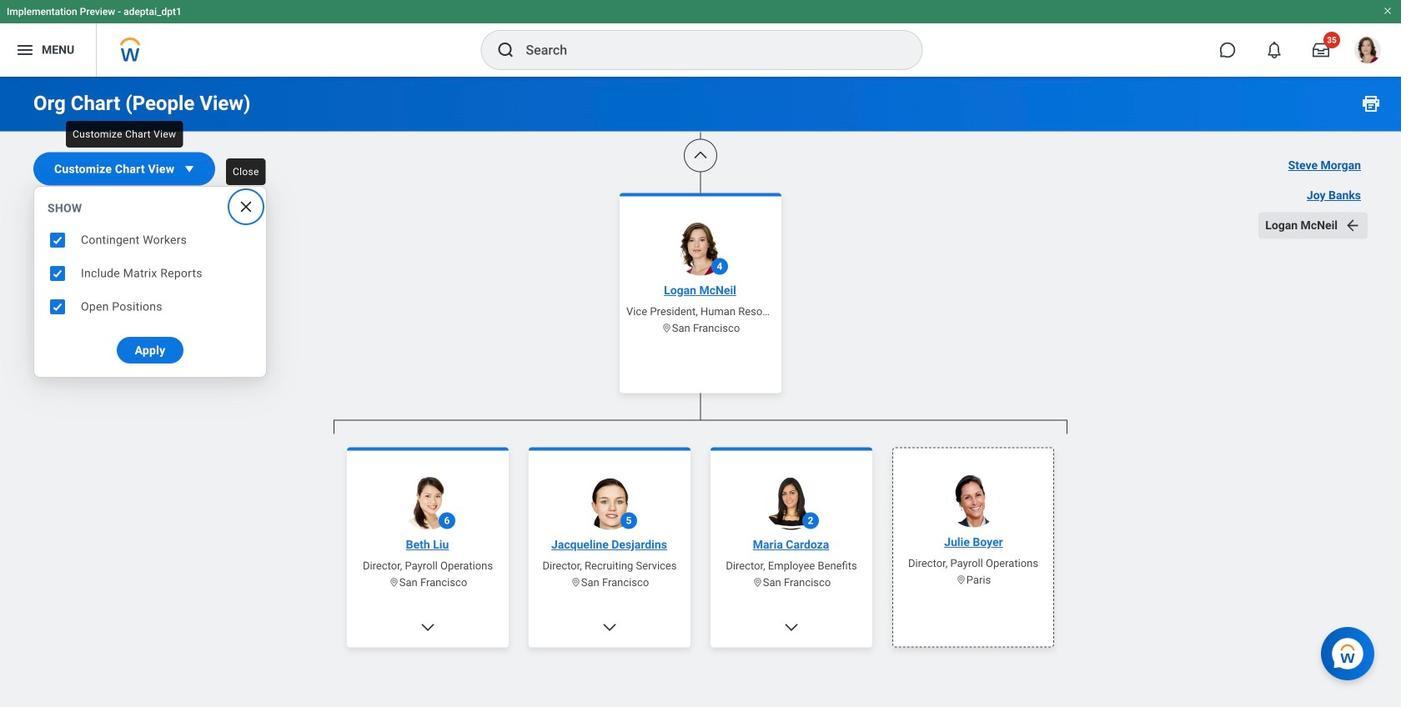 Task type: vqa. For each thing, say whether or not it's contained in the screenshot.
inbox large icon
yes



Task type: locate. For each thing, give the bounding box(es) containing it.
dialog
[[33, 186, 267, 378]]

tooltip up 'caret down' image
[[61, 116, 188, 153]]

main content
[[0, 0, 1402, 708]]

location image
[[661, 323, 672, 334], [956, 575, 967, 586], [389, 577, 399, 588]]

0 horizontal spatial location image
[[571, 577, 581, 588]]

1 vertical spatial tooltip
[[221, 154, 271, 190]]

location image
[[571, 577, 581, 588], [752, 577, 763, 588]]

1 location image from the left
[[571, 577, 581, 588]]

close environment banner image
[[1383, 6, 1393, 16]]

profile logan mcneil image
[[1355, 37, 1382, 67]]

0 horizontal spatial chevron down image
[[602, 620, 618, 636]]

caret down image
[[181, 161, 198, 177]]

2 location image from the left
[[752, 577, 763, 588]]

chevron down image
[[420, 620, 436, 636]]

1 horizontal spatial location image
[[752, 577, 763, 588]]

inbox large image
[[1313, 42, 1330, 58]]

chevron up image
[[693, 147, 709, 164]]

0 horizontal spatial tooltip
[[61, 116, 188, 153]]

tooltip
[[61, 116, 188, 153], [221, 154, 271, 190]]

1 horizontal spatial location image
[[661, 323, 672, 334]]

x image
[[238, 199, 254, 215]]

print org chart image
[[1362, 93, 1382, 113]]

notifications large image
[[1267, 42, 1283, 58]]

banner
[[0, 0, 1402, 77]]

1 horizontal spatial chevron down image
[[783, 620, 800, 636]]

location image for second chevron down icon from the left
[[752, 577, 763, 588]]

0 vertical spatial tooltip
[[61, 116, 188, 153]]

1 horizontal spatial tooltip
[[221, 154, 271, 190]]

tooltip up x image
[[221, 154, 271, 190]]

2 horizontal spatial location image
[[956, 575, 967, 586]]

chevron down image
[[602, 620, 618, 636], [783, 620, 800, 636]]

Search Workday  search field
[[526, 32, 888, 68]]



Task type: describe. For each thing, give the bounding box(es) containing it.
arrow left image
[[1345, 217, 1362, 234]]

location image for second chevron down icon from the right
[[571, 577, 581, 588]]

search image
[[496, 40, 516, 60]]

2 chevron down image from the left
[[783, 620, 800, 636]]

0 horizontal spatial location image
[[389, 577, 399, 588]]

justify image
[[15, 40, 35, 60]]

logan mcneil, logan mcneil, 4 direct reports element
[[334, 434, 1068, 708]]

1 chevron down image from the left
[[602, 620, 618, 636]]



